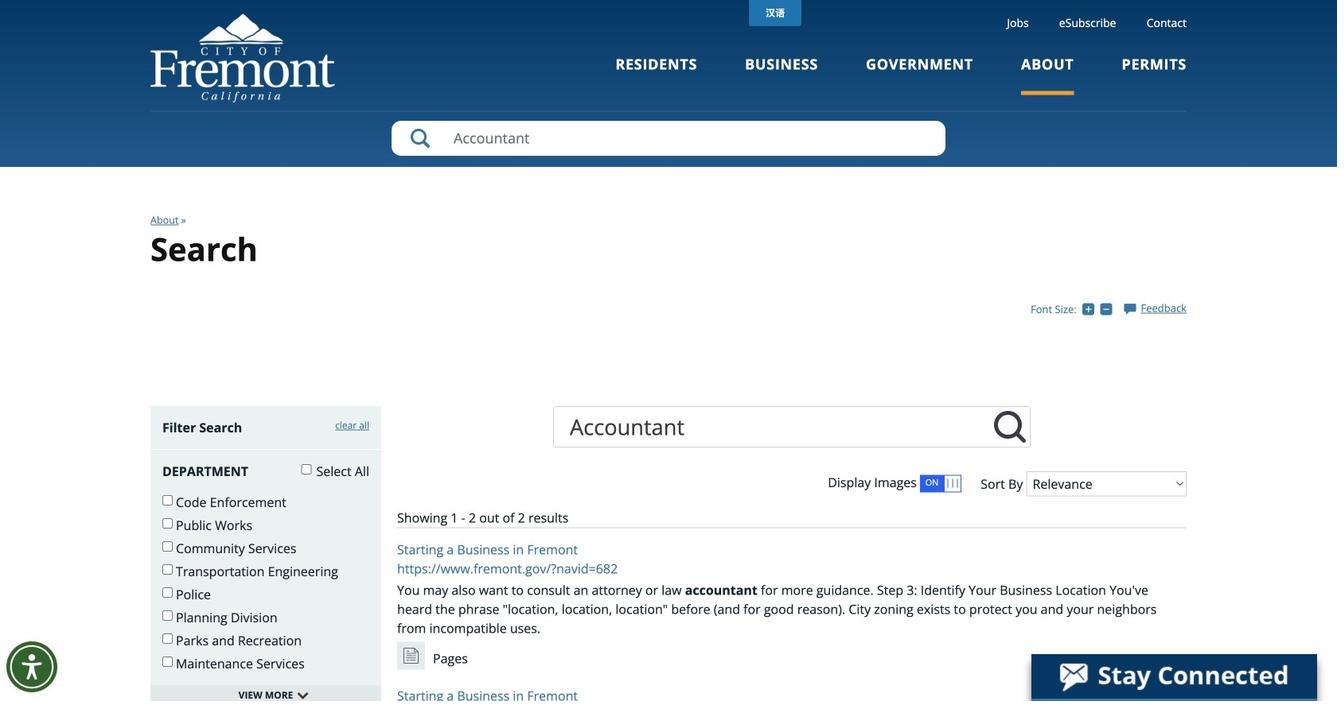 Task type: vqa. For each thing, say whether or not it's contained in the screenshot.
Search text box
yes



Task type: locate. For each thing, give the bounding box(es) containing it.
Search text field
[[392, 121, 945, 156]]

stay connected image
[[1031, 655, 1316, 700]]

None checkbox
[[301, 465, 311, 475], [162, 519, 173, 529], [162, 542, 173, 552], [301, 465, 311, 475], [162, 519, 173, 529], [162, 542, 173, 552]]

None text field
[[990, 407, 1030, 447]]

Search... text field
[[554, 407, 990, 447]]

None checkbox
[[162, 496, 173, 506], [162, 565, 173, 575], [162, 588, 173, 598], [162, 611, 173, 621], [162, 634, 173, 645], [162, 657, 173, 668], [162, 496, 173, 506], [162, 565, 173, 575], [162, 588, 173, 598], [162, 611, 173, 621], [162, 634, 173, 645], [162, 657, 173, 668]]



